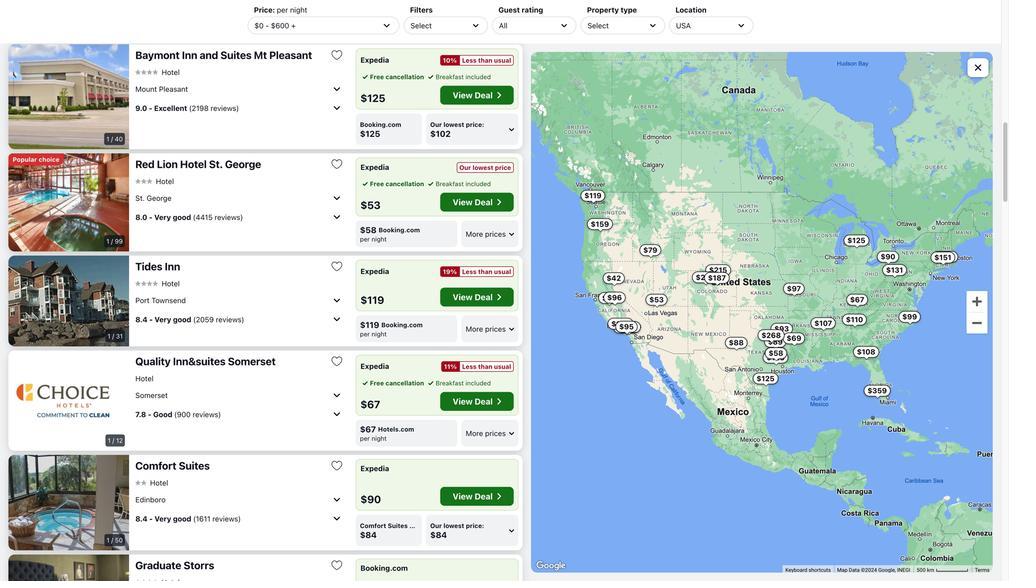 Task type: vqa. For each thing, say whether or not it's contained in the screenshot.
69
no



Task type: locate. For each thing, give the bounding box(es) containing it.
0 vertical spatial $119
[[585, 192, 602, 200]]

50
[[115, 537, 123, 545]]

1 vertical spatial $90
[[361, 494, 381, 506]]

inn for tides
[[165, 260, 180, 273]]

1 vertical spatial $67
[[361, 399, 380, 411]]

$0
[[255, 21, 264, 30]]

our inside the our lowest price: $225
[[431, 12, 442, 19]]

suites inside comfort suites hotels $84
[[388, 523, 408, 530]]

500 km button
[[914, 566, 972, 574]]

suites inside comfort suites button
[[179, 460, 210, 472]]

1 vertical spatial $53
[[650, 296, 664, 304]]

baymont inn and suites mt pleasant, (mount pleasant, usa) image
[[8, 44, 129, 149]]

less right 11%
[[462, 363, 477, 371]]

inn left and
[[182, 49, 197, 61]]

$58
[[360, 225, 377, 235], [769, 349, 784, 358]]

hotel button up the edinboro
[[135, 479, 168, 488]]

free
[[370, 73, 384, 81], [370, 180, 384, 188], [370, 380, 384, 387]]

view deal button down the 'our lowest price' on the top of page
[[440, 193, 514, 212]]

3 view deal button from the top
[[440, 288, 514, 307]]

view for $67
[[453, 397, 473, 407]]

3 price: from the top
[[466, 523, 485, 530]]

more for $67
[[466, 429, 483, 438]]

3 hotel button from the top
[[135, 279, 180, 288]]

0 vertical spatial very
[[154, 213, 171, 222]]

5 view deal button from the top
[[440, 488, 514, 506]]

3 free cancellation button from the top
[[361, 379, 424, 388]]

(2198
[[189, 104, 209, 113]]

1 horizontal spatial $268
[[762, 331, 781, 340]]

1 per night from the top
[[360, 236, 387, 243]]

1 very from the top
[[154, 213, 171, 222]]

4 hotel button from the top
[[135, 374, 154, 383]]

free for $53
[[370, 180, 384, 188]]

$67 inside button
[[851, 296, 865, 304]]

hotel button for quality
[[135, 374, 154, 383]]

$268 inside expedia $268
[[360, 20, 382, 30]]

free cancellation for $67
[[370, 380, 424, 387]]

1 vertical spatial good
[[173, 315, 191, 324]]

st. up st. george button
[[209, 158, 223, 170]]

1 vertical spatial $58
[[769, 349, 784, 358]]

$67 left hotels.com
[[360, 425, 376, 435]]

0 vertical spatial usual
[[494, 57, 511, 64]]

$96 $112
[[608, 294, 638, 332]]

view down 11%
[[453, 397, 473, 407]]

$95
[[620, 323, 634, 331]]

cancellation for $67
[[386, 380, 424, 387]]

$187 button
[[705, 273, 730, 284]]

inn
[[182, 49, 197, 61], [165, 260, 180, 273]]

/ left 12
[[112, 437, 114, 445]]

than right 10% at the left of the page
[[479, 57, 493, 64]]

reviews)
[[211, 104, 239, 113], [215, 213, 243, 222], [216, 315, 244, 324], [193, 411, 221, 419], [213, 515, 241, 524]]

good left (4415 at the top left
[[173, 213, 191, 222]]

comfort inside comfort suites hotels $84
[[360, 523, 386, 530]]

2 vertical spatial less
[[462, 363, 477, 371]]

0 horizontal spatial st.
[[135, 194, 145, 203]]

1 vertical spatial more prices button
[[462, 316, 519, 343]]

mount pleasant button
[[135, 81, 343, 97]]

2 vertical spatial breakfast included
[[436, 380, 491, 387]]

$131
[[887, 266, 904, 275]]

1 for red
[[106, 238, 109, 245]]

2 vertical spatial usual
[[494, 363, 511, 371]]

map data ©2024 google, inegi
[[838, 568, 911, 574]]

2 good from the top
[[173, 315, 191, 324]]

hotel button up the st. george
[[135, 177, 174, 186]]

price: inside the our lowest price: $225
[[466, 12, 485, 19]]

$67 up hotels.com
[[361, 399, 380, 411]]

4 view deal from the top
[[453, 397, 493, 407]]

1 horizontal spatial st.
[[209, 158, 223, 170]]

breakfast included down 10% at the left of the page
[[436, 73, 491, 81]]

type
[[621, 6, 637, 14]]

port
[[135, 296, 150, 305]]

1 vertical spatial comfort
[[360, 523, 386, 530]]

1 / 31
[[108, 333, 123, 340]]

1 vertical spatial usual
[[494, 268, 511, 276]]

1 vertical spatial more
[[466, 325, 483, 334]]

0 vertical spatial 8.4
[[135, 315, 148, 324]]

2 included from the top
[[466, 180, 491, 188]]

/ left 50
[[111, 537, 113, 545]]

2 $84 from the left
[[431, 531, 447, 541]]

1 horizontal spatial george
[[225, 158, 261, 170]]

expedia $268
[[360, 12, 385, 30]]

3 deal from the top
[[475, 292, 493, 302]]

0 vertical spatial $67
[[851, 296, 865, 304]]

select for filters
[[411, 21, 432, 30]]

1 free from the top
[[370, 73, 384, 81]]

- right 9.0
[[149, 104, 152, 113]]

pleasant inside 'baymont inn and suites mt pleasant' button
[[270, 49, 312, 61]]

than right 11%
[[479, 363, 493, 371]]

3 prices from the top
[[485, 429, 506, 438]]

0 vertical spatial prices
[[485, 230, 506, 239]]

3 more prices button from the top
[[462, 420, 519, 447]]

/ left 40
[[111, 135, 113, 143]]

0 vertical spatial suites
[[221, 49, 252, 61]]

hotel button for comfort
[[135, 479, 168, 488]]

our inside our lowest price: $84
[[431, 523, 442, 530]]

/ left 99
[[111, 238, 113, 245]]

view deal button for $53
[[440, 193, 514, 212]]

pleasant up excellent
[[159, 85, 188, 93]]

3 good from the top
[[173, 515, 191, 524]]

view deal down 10% less than usual
[[453, 90, 493, 100]]

5 view deal from the top
[[453, 492, 493, 502]]

1 breakfast included button from the top
[[427, 72, 491, 82]]

0 vertical spatial than
[[479, 57, 493, 64]]

expedia
[[360, 12, 385, 19], [361, 56, 389, 64], [361, 163, 389, 172], [361, 267, 389, 276], [361, 362, 389, 371], [361, 465, 389, 473]]

1 vertical spatial breakfast included
[[436, 180, 491, 188]]

5 deal from the top
[[475, 492, 493, 502]]

0 vertical spatial cancellation
[[386, 73, 424, 81]]

hotel button down baymont
[[135, 68, 180, 77]]

lowest for $225
[[444, 12, 465, 19]]

lowest up $225
[[444, 12, 465, 19]]

0 vertical spatial st.
[[209, 158, 223, 170]]

2 breakfast from the top
[[436, 180, 464, 188]]

tides inn
[[135, 260, 180, 273]]

more prices for $67
[[466, 429, 506, 438]]

- right 7.8
[[148, 411, 152, 419]]

somerset up somerset button
[[228, 356, 276, 368]]

500 km
[[917, 568, 936, 574]]

2 select from the left
[[588, 21, 609, 30]]

1 vertical spatial than
[[479, 268, 493, 276]]

reviews) down edinboro button
[[213, 515, 241, 524]]

pleasant down the +
[[270, 49, 312, 61]]

/ left '31'
[[112, 333, 114, 340]]

4 deal from the top
[[475, 397, 493, 407]]

3 breakfast from the top
[[436, 380, 464, 387]]

$77 button
[[599, 293, 620, 304]]

free cancellation button for $53
[[361, 179, 424, 189]]

$90 button
[[878, 251, 900, 263]]

quality inn&suites somerset
[[135, 356, 276, 368]]

rating
[[522, 6, 544, 14]]

1 vertical spatial 8.4
[[135, 515, 148, 524]]

0 vertical spatial free cancellation
[[370, 73, 424, 81]]

view up our lowest price: $102
[[453, 90, 473, 100]]

$88 button
[[726, 338, 748, 349]]

2 view from the top
[[453, 197, 473, 207]]

google,
[[879, 568, 897, 574]]

1 vertical spatial cancellation
[[386, 180, 424, 188]]

breakfast down 10% at the left of the page
[[436, 73, 464, 81]]

0 vertical spatial good
[[173, 213, 191, 222]]

1 horizontal spatial $125 button
[[844, 235, 870, 247]]

our right hotels
[[431, 523, 442, 530]]

reviews) down port townsend button
[[216, 315, 244, 324]]

good left the (2059
[[173, 315, 191, 324]]

1 vertical spatial george
[[147, 194, 172, 203]]

1 included from the top
[[466, 73, 491, 81]]

very for tides
[[155, 315, 171, 324]]

1 usual from the top
[[494, 57, 511, 64]]

1 $84 from the left
[[360, 531, 377, 541]]

1 vertical spatial prices
[[485, 325, 506, 334]]

lowest inside our lowest price: $102
[[444, 121, 465, 128]]

keyboard
[[786, 568, 808, 574]]

0 horizontal spatial $268
[[360, 20, 382, 30]]

0 vertical spatial $90
[[881, 253, 896, 261]]

night
[[290, 6, 307, 14], [372, 236, 387, 243], [372, 331, 387, 338], [372, 435, 387, 443]]

1 vertical spatial very
[[155, 315, 171, 324]]

- down port
[[149, 315, 153, 324]]

hotel
[[162, 68, 180, 77], [180, 158, 207, 170], [156, 177, 174, 186], [162, 279, 180, 288], [135, 375, 154, 383], [150, 479, 168, 488]]

suites
[[221, 49, 252, 61], [179, 460, 210, 472], [388, 523, 408, 530]]

breakfast included
[[436, 73, 491, 81], [436, 180, 491, 188], [436, 380, 491, 387]]

2 cancellation from the top
[[386, 180, 424, 188]]

$359
[[868, 387, 888, 395]]

1 breakfast included from the top
[[436, 73, 491, 81]]

cancellation for $53
[[386, 180, 424, 188]]

$77
[[603, 294, 616, 303]]

1 left 40
[[106, 135, 109, 143]]

good left (1611
[[173, 515, 191, 524]]

our up $225
[[431, 12, 442, 19]]

0 vertical spatial more prices button
[[462, 221, 519, 248]]

2 vertical spatial $67
[[360, 425, 376, 435]]

3 view deal from the top
[[453, 292, 493, 302]]

$58 inside button
[[769, 349, 784, 358]]

view down 19%
[[453, 292, 473, 302]]

1 more prices from the top
[[466, 230, 506, 239]]

2 breakfast included from the top
[[436, 180, 491, 188]]

breakfast down the 'our lowest price' on the top of page
[[436, 180, 464, 188]]

view deal button down 19% less than usual
[[440, 288, 514, 307]]

1 vertical spatial included
[[466, 180, 491, 188]]

price
[[495, 164, 511, 171]]

view deal button for $90
[[440, 488, 514, 506]]

1 horizontal spatial suites
[[221, 49, 252, 61]]

price: inside our lowest price: $102
[[466, 121, 485, 128]]

reviews) for comfort suites
[[213, 515, 241, 524]]

2 vertical spatial more
[[466, 429, 483, 438]]

2 vertical spatial free
[[370, 380, 384, 387]]

- for red lion hotel st. george
[[149, 213, 153, 222]]

3 usual from the top
[[494, 363, 511, 371]]

hotel down lion
[[156, 177, 174, 186]]

0 vertical spatial less
[[462, 57, 477, 64]]

2 vertical spatial cancellation
[[386, 380, 424, 387]]

$84 inside our lowest price: $84
[[431, 531, 447, 541]]

free for $67
[[370, 380, 384, 387]]

1 vertical spatial free cancellation
[[370, 180, 424, 188]]

8.4 down port
[[135, 315, 148, 324]]

st.
[[209, 158, 223, 170], [135, 194, 145, 203]]

inegi
[[898, 568, 911, 574]]

hotel button up port townsend
[[135, 279, 180, 288]]

our inside our lowest price: $102
[[431, 121, 442, 128]]

included down the 'our lowest price' on the top of page
[[466, 180, 491, 188]]

comfort left hotels
[[360, 523, 386, 530]]

1 for tides
[[108, 333, 111, 340]]

deal for $53
[[475, 197, 493, 207]]

price:
[[254, 6, 275, 14]]

- for comfort suites
[[149, 515, 153, 524]]

1 left 12
[[108, 437, 111, 445]]

$104 button
[[608, 318, 634, 330]]

more prices for $53
[[466, 230, 506, 239]]

$239 button
[[614, 322, 640, 334]]

1 left 99
[[106, 238, 109, 245]]

george up st. george button
[[225, 158, 261, 170]]

2 vertical spatial price:
[[466, 523, 485, 530]]

baymont inn and suites mt pleasant
[[135, 49, 312, 61]]

breakfast down 11%
[[436, 380, 464, 387]]

$90 up comfort suites hotels $84 at left
[[361, 494, 381, 506]]

2 vertical spatial more prices button
[[462, 420, 519, 447]]

price:
[[466, 12, 485, 19], [466, 121, 485, 128], [466, 523, 485, 530]]

inn right tides at the top left of the page
[[165, 260, 180, 273]]

less for $67
[[462, 363, 477, 371]]

lowest inside the our lowest price: $225
[[444, 12, 465, 19]]

breakfast included down the 'our lowest price' on the top of page
[[436, 180, 491, 188]]

our for $102
[[431, 121, 442, 128]]

0 vertical spatial breakfast included button
[[427, 72, 491, 82]]

3 very from the top
[[155, 515, 171, 524]]

google image
[[534, 560, 569, 573]]

0 horizontal spatial suites
[[179, 460, 210, 472]]

our for $225
[[431, 12, 442, 19]]

hotel button
[[135, 68, 180, 77], [135, 177, 174, 186], [135, 279, 180, 288], [135, 374, 154, 383], [135, 479, 168, 488]]

2 very from the top
[[155, 315, 171, 324]]

graduate storrs, (storrs, usa) image
[[8, 555, 129, 582]]

baymont inn and suites mt pleasant button
[[135, 49, 322, 62]]

very for red
[[154, 213, 171, 222]]

red lion hotel st. george, (st. george, usa) image
[[8, 154, 129, 252]]

free cancellation for $53
[[370, 180, 424, 188]]

8.0 - very good (4415 reviews)
[[135, 213, 243, 222]]

1 horizontal spatial $53
[[650, 296, 664, 304]]

2 breakfast included button from the top
[[427, 179, 491, 189]]

- right "$0" at the left top of page
[[266, 21, 269, 30]]

3 breakfast included button from the top
[[427, 379, 491, 388]]

8.4
[[135, 315, 148, 324], [135, 515, 148, 524]]

inn for baymont
[[182, 49, 197, 61]]

than for $125
[[479, 57, 493, 64]]

view deal down the 'our lowest price' on the top of page
[[453, 197, 493, 207]]

$53 inside '$53' button
[[650, 296, 664, 304]]

2 view deal from the top
[[453, 197, 493, 207]]

price: inside our lowest price: $84
[[466, 523, 485, 530]]

breakfast included button
[[427, 72, 491, 82], [427, 179, 491, 189], [427, 379, 491, 388]]

0 vertical spatial per night
[[360, 236, 387, 243]]

booking.com
[[360, 121, 402, 128], [379, 227, 420, 234], [382, 322, 423, 329], [361, 565, 408, 573]]

3 free from the top
[[370, 380, 384, 387]]

very down the edinboro
[[155, 515, 171, 524]]

$131 button
[[883, 265, 907, 276]]

comfort
[[135, 460, 177, 472], [360, 523, 386, 530]]

view deal button for $119
[[440, 288, 514, 307]]

comfort up the edinboro
[[135, 460, 177, 472]]

2 vertical spatial free cancellation button
[[361, 379, 424, 388]]

deal down 19% less than usual
[[475, 292, 493, 302]]

2 8.4 from the top
[[135, 515, 148, 524]]

1 8.4 from the top
[[135, 315, 148, 324]]

per for quality inn&suites somerset
[[360, 435, 370, 443]]

lowest inside our lowest price: $84
[[444, 523, 465, 530]]

2 vertical spatial than
[[479, 363, 493, 371]]

hyatt regency dfw international airport, (dallas, usa) image
[[8, 0, 129, 40]]

george up 8.0
[[147, 194, 172, 203]]

$84 inside comfort suites hotels $84
[[360, 531, 377, 541]]

1 cancellation from the top
[[386, 73, 424, 81]]

per night
[[360, 236, 387, 243], [360, 331, 387, 338], [360, 435, 387, 443]]

2 more from the top
[[466, 325, 483, 334]]

1 more from the top
[[466, 230, 483, 239]]

quality
[[135, 356, 171, 368]]

/ for baymont inn and suites mt pleasant
[[111, 135, 113, 143]]

st. george
[[135, 194, 172, 203]]

very down the st. george
[[154, 213, 171, 222]]

1 good from the top
[[173, 213, 191, 222]]

included down 11% less than usual
[[466, 380, 491, 387]]

4 view deal button from the top
[[440, 393, 514, 411]]

0 vertical spatial free
[[370, 73, 384, 81]]

2 vertical spatial prices
[[485, 429, 506, 438]]

$90 up $131
[[881, 253, 896, 261]]

2 vertical spatial breakfast
[[436, 380, 464, 387]]

expedia for red lion hotel st. george
[[361, 163, 389, 172]]

1 horizontal spatial comfort
[[360, 523, 386, 530]]

2 free from the top
[[370, 180, 384, 188]]

2 vertical spatial more prices
[[466, 429, 506, 438]]

2 free cancellation button from the top
[[361, 179, 424, 189]]

tides
[[135, 260, 163, 273]]

select for property type
[[588, 21, 609, 30]]

$108
[[858, 348, 876, 357]]

2 vertical spatial good
[[173, 515, 191, 524]]

0 horizontal spatial inn
[[165, 260, 180, 273]]

1 more prices button from the top
[[462, 221, 519, 248]]

deal down the 'our lowest price' on the top of page
[[475, 197, 493, 207]]

hotels
[[410, 523, 430, 530]]

lowest
[[444, 12, 465, 19], [444, 121, 465, 128], [473, 164, 494, 171], [444, 523, 465, 530]]

1 breakfast from the top
[[436, 73, 464, 81]]

deal up our lowest price: $84
[[475, 492, 493, 502]]

1 left '31'
[[108, 333, 111, 340]]

view down the 'our lowest price' on the top of page
[[453, 197, 473, 207]]

breakfast included down 11%
[[436, 380, 491, 387]]

7.8
[[135, 411, 146, 419]]

breakfast included button for $67
[[427, 379, 491, 388]]

1 free cancellation button from the top
[[361, 72, 424, 82]]

included for $53
[[466, 180, 491, 188]]

graduate storrs button
[[135, 560, 322, 573]]

night for red lion hotel st. george
[[372, 236, 387, 243]]

usual for $67
[[494, 363, 511, 371]]

$84 for our lowest price: $84
[[431, 531, 447, 541]]

somerset up 7.8
[[135, 391, 168, 400]]

$79
[[644, 246, 658, 255]]

1 than from the top
[[479, 57, 493, 64]]

5 view from the top
[[453, 492, 473, 502]]

2 vertical spatial suites
[[388, 523, 408, 530]]

$119 inside button
[[585, 192, 602, 200]]

1 free cancellation from the top
[[370, 73, 424, 81]]

2 less from the top
[[462, 268, 477, 276]]

$99 button
[[899, 312, 921, 323]]

deal for $125
[[475, 90, 493, 100]]

3 more from the top
[[466, 429, 483, 438]]

view deal up our lowest price: $84
[[453, 492, 493, 502]]

1 view deal from the top
[[453, 90, 493, 100]]

pleasant inside "mount pleasant" button
[[159, 85, 188, 93]]

view up our lowest price: $84
[[453, 492, 473, 502]]

1 horizontal spatial pleasant
[[270, 49, 312, 61]]

1 less from the top
[[462, 57, 477, 64]]

terms
[[976, 568, 990, 574]]

0 vertical spatial breakfast included
[[436, 73, 491, 81]]

less right 19%
[[462, 268, 477, 276]]

0 vertical spatial $268
[[360, 20, 382, 30]]

1 vertical spatial $125 button
[[753, 373, 779, 385]]

0 horizontal spatial comfort
[[135, 460, 177, 472]]

2 more prices from the top
[[466, 325, 506, 334]]

0 horizontal spatial $84
[[360, 531, 377, 541]]

1 horizontal spatial select
[[588, 21, 609, 30]]

1 prices from the top
[[485, 230, 506, 239]]

1 left 50
[[107, 537, 110, 545]]

very down port townsend
[[155, 315, 171, 324]]

1 select from the left
[[411, 21, 432, 30]]

data
[[849, 568, 860, 574]]

more prices button for $67
[[462, 420, 519, 447]]

view deal button down 11% less than usual
[[440, 393, 514, 411]]

0 horizontal spatial somerset
[[135, 391, 168, 400]]

1 view from the top
[[453, 90, 473, 100]]

0 vertical spatial inn
[[182, 49, 197, 61]]

less right 10% at the left of the page
[[462, 57, 477, 64]]

night for tides inn
[[372, 331, 387, 338]]

per night for $53
[[360, 236, 387, 243]]

than right 19%
[[479, 268, 493, 276]]

very
[[154, 213, 171, 222], [155, 315, 171, 324], [155, 515, 171, 524]]

3 free cancellation from the top
[[370, 380, 424, 387]]

2 vertical spatial included
[[466, 380, 491, 387]]

1 vertical spatial free
[[370, 180, 384, 188]]

breakfast included button down 10% at the left of the page
[[427, 72, 491, 82]]

2 vertical spatial $119
[[360, 320, 380, 330]]

1 view deal button from the top
[[440, 86, 514, 105]]

0 vertical spatial free cancellation button
[[361, 72, 424, 82]]

8.0
[[135, 213, 147, 222]]

our lowest price
[[460, 164, 511, 171]]

3 less from the top
[[462, 363, 477, 371]]

view deal down 19% less than usual
[[453, 292, 493, 302]]

lowest up '$102'
[[444, 121, 465, 128]]

0 vertical spatial more
[[466, 230, 483, 239]]

11% less than usual
[[444, 363, 511, 371]]

somerset
[[228, 356, 276, 368], [135, 391, 168, 400]]

$42 button
[[603, 273, 625, 284]]

view for $119
[[453, 292, 473, 302]]

2 deal from the top
[[475, 197, 493, 207]]

0 vertical spatial more prices
[[466, 230, 506, 239]]

0 vertical spatial $58
[[360, 225, 377, 235]]

price: for comfort suites
[[466, 523, 485, 530]]

more prices button for $53
[[462, 221, 519, 248]]

0 vertical spatial price:
[[466, 12, 485, 19]]

$159 button
[[588, 219, 613, 230]]

1 vertical spatial breakfast
[[436, 180, 464, 188]]

1 vertical spatial less
[[462, 268, 477, 276]]

location
[[676, 6, 707, 14]]

©2024
[[862, 568, 878, 574]]

deal down 10% less than usual
[[475, 90, 493, 100]]

- right 8.0
[[149, 213, 153, 222]]

0 vertical spatial $125 button
[[844, 235, 870, 247]]

view deal button up our lowest price: $84
[[440, 488, 514, 506]]

1 vertical spatial suites
[[179, 460, 210, 472]]

1 vertical spatial inn
[[165, 260, 180, 273]]

- down the edinboro
[[149, 515, 153, 524]]

$119 button
[[581, 190, 606, 202]]

2 vertical spatial free cancellation
[[370, 380, 424, 387]]

$67 up $110
[[851, 296, 865, 304]]

2 view deal button from the top
[[440, 193, 514, 212]]

reviews) down "mount pleasant" button
[[211, 104, 239, 113]]

select down property
[[588, 21, 609, 30]]

1 for quality
[[108, 437, 111, 445]]

3 per night from the top
[[360, 435, 387, 443]]

$187
[[709, 274, 726, 282]]

comfort inside button
[[135, 460, 177, 472]]

3 more prices from the top
[[466, 429, 506, 438]]

good for suites
[[173, 515, 191, 524]]

view deal down 11% less than usual
[[453, 397, 493, 407]]

0 vertical spatial breakfast
[[436, 73, 464, 81]]

1 deal from the top
[[475, 90, 493, 100]]

5 hotel button from the top
[[135, 479, 168, 488]]

3 view from the top
[[453, 292, 473, 302]]

4 view from the top
[[453, 397, 473, 407]]

/ for tides inn
[[112, 333, 114, 340]]

1 vertical spatial $268
[[762, 331, 781, 340]]

hotel up townsend
[[162, 279, 180, 288]]

0 horizontal spatial $53
[[361, 199, 381, 211]]

lowest for $84
[[444, 523, 465, 530]]

1
[[106, 135, 109, 143], [106, 238, 109, 245], [108, 333, 111, 340], [108, 437, 111, 445], [107, 537, 110, 545]]

2 horizontal spatial suites
[[388, 523, 408, 530]]

8.4 - very good (2059 reviews)
[[135, 315, 244, 324]]

2 vertical spatial per night
[[360, 435, 387, 443]]

$95 button
[[616, 321, 638, 333]]

8.4 down the edinboro
[[135, 515, 148, 524]]

breakfast included button down the 'our lowest price' on the top of page
[[427, 179, 491, 189]]

st. up 8.0
[[135, 194, 145, 203]]

1 horizontal spatial inn
[[182, 49, 197, 61]]

breakfast included button down 11%
[[427, 379, 491, 388]]

3 cancellation from the top
[[386, 380, 424, 387]]

hotel right lion
[[180, 158, 207, 170]]

view deal button down 10% less than usual
[[440, 86, 514, 105]]

1 vertical spatial pleasant
[[159, 85, 188, 93]]

2 price: from the top
[[466, 121, 485, 128]]

view for $90
[[453, 492, 473, 502]]

included down 10% less than usual
[[466, 73, 491, 81]]

1 vertical spatial price:
[[466, 121, 485, 128]]

3 included from the top
[[466, 380, 491, 387]]

somerset button
[[135, 387, 343, 404]]

3 breakfast included from the top
[[436, 380, 491, 387]]

1 hotel button from the top
[[135, 68, 180, 77]]

than
[[479, 57, 493, 64], [479, 268, 493, 276], [479, 363, 493, 371]]

2 free cancellation from the top
[[370, 180, 424, 188]]

0 horizontal spatial select
[[411, 21, 432, 30]]

- for baymont inn and suites mt pleasant
[[149, 104, 152, 113]]

$110 button
[[843, 314, 867, 326]]

3 than from the top
[[479, 363, 493, 371]]

19%
[[443, 268, 457, 276]]

1 price: from the top
[[466, 12, 485, 19]]

lowest right hotels
[[444, 523, 465, 530]]

free cancellation button for $125
[[361, 72, 424, 82]]

$42
[[607, 274, 622, 283]]

- for quality inn&suites somerset
[[148, 411, 152, 419]]



Task type: describe. For each thing, give the bounding box(es) containing it.
mt
[[254, 49, 267, 61]]

0 horizontal spatial $58
[[360, 225, 377, 235]]

31
[[116, 333, 123, 340]]

our lowest price: $102
[[431, 121, 485, 139]]

10% less than usual
[[443, 57, 511, 64]]

10%
[[443, 57, 457, 64]]

$268 button
[[758, 330, 785, 341]]

2 than from the top
[[479, 268, 493, 276]]

0 horizontal spatial george
[[147, 194, 172, 203]]

lowest for $102
[[444, 121, 465, 128]]

property
[[587, 6, 619, 14]]

$89
[[769, 338, 783, 346]]

1 / 12
[[108, 437, 123, 445]]

deal for $67
[[475, 397, 493, 407]]

good for inn
[[173, 315, 191, 324]]

reviews) for tides inn
[[216, 315, 244, 324]]

less for $125
[[462, 57, 477, 64]]

quality inn&suites somerset button
[[135, 355, 322, 368]]

popular choice button
[[8, 154, 64, 166]]

2 per night from the top
[[360, 331, 387, 338]]

expedia for tides inn
[[361, 267, 389, 276]]

12
[[116, 437, 123, 445]]

$90 inside button
[[881, 253, 896, 261]]

(1611
[[193, 515, 211, 524]]

choice
[[39, 156, 60, 163]]

/ for quality inn&suites somerset
[[112, 437, 114, 445]]

all
[[499, 21, 508, 30]]

port townsend
[[135, 296, 186, 305]]

$151 button
[[931, 252, 956, 264]]

storrs
[[184, 560, 214, 572]]

2 more prices button from the top
[[462, 316, 519, 343]]

$107 button
[[811, 318, 836, 329]]

free cancellation button for $67
[[361, 379, 424, 388]]

11%
[[444, 363, 457, 371]]

view for $53
[[453, 197, 473, 207]]

$96 button
[[604, 292, 626, 304]]

expedia for baymont inn and suites mt pleasant
[[361, 56, 389, 64]]

per night for $67
[[360, 435, 387, 443]]

lowest left price
[[473, 164, 494, 171]]

keyboard shortcuts
[[786, 568, 831, 574]]

$204
[[696, 273, 716, 282]]

breakfast for $125
[[436, 73, 464, 81]]

guest rating
[[499, 6, 544, 14]]

view deal button for $67
[[440, 393, 514, 411]]

comfort suites button
[[135, 460, 322, 473]]

0 horizontal spatial $125 button
[[753, 373, 779, 385]]

breakfast for $53
[[436, 180, 464, 188]]

view deal for $119
[[453, 292, 493, 302]]

port townsend button
[[135, 292, 343, 309]]

$126 button
[[763, 352, 789, 364]]

deal for $119
[[475, 292, 493, 302]]

1 vertical spatial somerset
[[135, 391, 168, 400]]

$239
[[617, 324, 637, 332]]

red lion hotel st. george button
[[135, 158, 322, 171]]

view deal for $67
[[453, 397, 493, 407]]

view deal for $125
[[453, 90, 493, 100]]

cancellation for $125
[[386, 73, 424, 81]]

500
[[917, 568, 926, 574]]

hotel down 'quality'
[[135, 375, 154, 383]]

shortcuts
[[809, 568, 831, 574]]

1 for comfort
[[107, 537, 110, 545]]

$125 inside booking.com $125
[[360, 129, 380, 139]]

very for comfort
[[155, 515, 171, 524]]

0 vertical spatial somerset
[[228, 356, 276, 368]]

hotels.com
[[378, 426, 414, 433]]

view deal button for $125
[[440, 86, 514, 105]]

popular
[[13, 156, 37, 163]]

1 / 99
[[106, 238, 123, 245]]

$112 button
[[617, 322, 641, 333]]

tides inn, (port townsend, usa) image
[[8, 256, 129, 347]]

$151
[[935, 253, 952, 262]]

breakfast included button for $53
[[427, 179, 491, 189]]

view deal for $53
[[453, 197, 493, 207]]

suites inside 'baymont inn and suites mt pleasant' button
[[221, 49, 252, 61]]

comfort for comfort suites hotels $84
[[360, 523, 386, 530]]

breakfast for $67
[[436, 380, 464, 387]]

hotel button for baymont
[[135, 68, 180, 77]]

our for $84
[[431, 523, 442, 530]]

quality inn&suites somerset, (somerset, usa) image
[[8, 351, 129, 451]]

$69 button
[[784, 333, 806, 345]]

2 prices from the top
[[485, 325, 506, 334]]

breakfast included button for $125
[[427, 72, 491, 82]]

8.4 for comfort suites
[[135, 515, 148, 524]]

comfort for comfort suites
[[135, 460, 177, 472]]

km
[[928, 568, 935, 574]]

free for $125
[[370, 73, 384, 81]]

included for $67
[[466, 380, 491, 387]]

view for $125
[[453, 90, 473, 100]]

edinboro
[[135, 496, 166, 505]]

prices for $67
[[485, 429, 506, 438]]

$149 button
[[933, 251, 959, 263]]

1 for baymont
[[106, 135, 109, 143]]

8.4 for tides inn
[[135, 315, 148, 324]]

good for lion
[[173, 213, 191, 222]]

night for quality inn&suites somerset
[[372, 435, 387, 443]]

$110 $359
[[847, 316, 888, 395]]

$96
[[608, 294, 622, 302]]

$93 button
[[771, 323, 793, 335]]

st. george button
[[135, 190, 343, 207]]

price: for baymont inn and suites mt pleasant
[[466, 121, 485, 128]]

2 usual from the top
[[494, 268, 511, 276]]

per for red lion hotel st. george
[[360, 236, 370, 243]]

7.8 - good (900 reviews)
[[135, 411, 221, 419]]

$225
[[431, 20, 452, 30]]

usual for $125
[[494, 57, 511, 64]]

$204 button
[[693, 272, 719, 283]]

breakfast included for $53
[[436, 180, 491, 188]]

1 vertical spatial $119
[[361, 294, 384, 306]]

(900
[[174, 411, 191, 419]]

$104
[[612, 320, 630, 328]]

per for tides inn
[[360, 331, 370, 338]]

red lion hotel st. george
[[135, 158, 261, 170]]

suites for comfort suites hotels $84
[[388, 523, 408, 530]]

included for $125
[[466, 73, 491, 81]]

suites for comfort suites
[[179, 460, 210, 472]]

comfort suites
[[135, 460, 210, 472]]

0 vertical spatial $53
[[361, 199, 381, 211]]

prices for $53
[[485, 230, 506, 239]]

comfort suites, (edinboro, usa) image
[[8, 456, 129, 551]]

excellent
[[154, 104, 187, 113]]

$88
[[729, 339, 744, 347]]

map region
[[531, 52, 994, 573]]

2 hotel button from the top
[[135, 177, 174, 186]]

more for $53
[[466, 230, 483, 239]]

our left price
[[460, 164, 471, 171]]

hotel button for tides
[[135, 279, 180, 288]]

mount pleasant
[[135, 85, 188, 93]]

/ for comfort suites
[[111, 537, 113, 545]]

$97 button
[[784, 283, 805, 295]]

$58 button
[[766, 348, 788, 360]]

$149
[[937, 253, 955, 261]]

free cancellation for $125
[[370, 73, 424, 81]]

tides inn button
[[135, 260, 322, 273]]

$102
[[431, 129, 451, 139]]

reviews) right (900
[[193, 411, 221, 419]]

expedia for quality inn&suites somerset
[[361, 362, 389, 371]]

$53 button
[[646, 294, 668, 306]]

hotel inside button
[[180, 158, 207, 170]]

booking.com $125
[[360, 121, 402, 139]]

lion
[[157, 158, 178, 170]]

8.4 - very good (1611 reviews)
[[135, 515, 241, 524]]

edinboro button
[[135, 492, 343, 509]]

0 horizontal spatial $90
[[361, 494, 381, 506]]

/ for red lion hotel st. george
[[111, 238, 113, 245]]

1 / 50
[[107, 537, 123, 545]]

comfort suites hotels $84
[[360, 523, 430, 541]]

- for tides inn
[[149, 315, 153, 324]]

$215 button
[[706, 265, 731, 276]]

hotel up the edinboro
[[150, 479, 168, 488]]

$69
[[787, 334, 802, 343]]

$97
[[788, 285, 802, 293]]

view deal for $90
[[453, 492, 493, 502]]

$108 button
[[854, 347, 880, 358]]

than for $67
[[479, 363, 493, 371]]

$600
[[271, 21, 289, 30]]

price: per night
[[254, 6, 307, 14]]

deal for $90
[[475, 492, 493, 502]]

breakfast included for $67
[[436, 380, 491, 387]]

$112
[[621, 323, 638, 332]]

$268 inside button
[[762, 331, 781, 340]]

baymont
[[135, 49, 180, 61]]

hotel up mount pleasant
[[162, 68, 180, 77]]

$126
[[767, 354, 785, 362]]

1 vertical spatial st.
[[135, 194, 145, 203]]

+
[[291, 21, 296, 30]]

$84 for comfort suites hotels $84
[[360, 531, 377, 541]]



